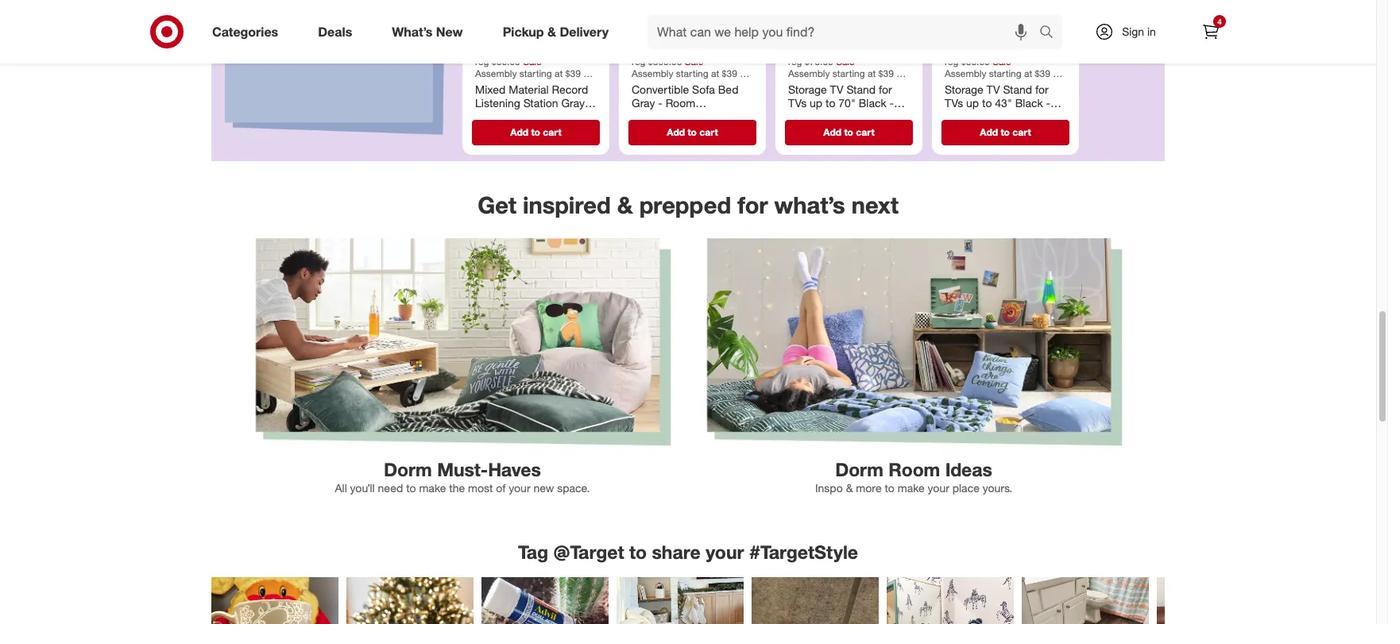 Task type: describe. For each thing, give the bounding box(es) containing it.
inspired
[[523, 191, 611, 220]]

user image by @acoupleofkeans image
[[617, 578, 744, 625]]

$54.00 reg $60.00 sale
[[945, 42, 1011, 67]]

what's
[[392, 24, 433, 39]]

dorm for dorm must-haves
[[384, 458, 432, 481]]

1 vertical spatial &
[[617, 191, 633, 220]]

convertible
[[632, 83, 689, 96]]

sale for $67.50
[[836, 56, 855, 67]]

pickup
[[503, 24, 544, 39]]

categories link
[[199, 14, 298, 49]]

1 sale from the left
[[523, 56, 542, 67]]

more
[[856, 482, 882, 496]]

all
[[335, 482, 347, 496]]

- inside mixed material record listening station gray - room essentials™
[[588, 97, 592, 110]]

college
[[241, 0, 345, 22]]

gray inside mixed material record listening station gray - room essentials™
[[562, 97, 585, 110]]

4
[[1218, 17, 1222, 26]]

next
[[852, 191, 899, 220]]

1 horizontal spatial your
[[706, 542, 744, 564]]

make for must-
[[419, 482, 446, 496]]

essentials™ inside storage tv stand for tvs up to 43" black - room essentials™
[[978, 110, 1034, 124]]

room inside storage tv stand for tvs up to 43" black - room essentials™
[[945, 110, 975, 124]]

deals inside deals link
[[318, 24, 352, 39]]

pickup & delivery
[[503, 24, 609, 39]]

tvs for storage tv stand for tvs up to 70" black - room essentials™
[[788, 97, 807, 110]]

in
[[1148, 25, 1156, 38]]

inspo
[[815, 482, 843, 496]]

reg for $67.50
[[788, 56, 802, 67]]

to down mixed material record listening station gray - room essentials™
[[531, 126, 540, 138]]

you
[[334, 21, 383, 55]]

you'll
[[350, 482, 375, 496]]

most
[[468, 482, 493, 496]]

to down convertible sofa bed gray - room essentials™
[[688, 126, 697, 138]]

ideas
[[946, 458, 993, 481]]

need
[[378, 482, 403, 496]]

carousel region
[[211, 0, 1165, 161]]

$54.00
[[945, 42, 978, 55]]

to inside storage tv stand for tvs up to 43" black - room essentials™
[[982, 97, 992, 110]]

stand for 70"
[[847, 83, 876, 96]]

to down 70"
[[844, 126, 854, 138]]

for inside college deals for you
[[288, 21, 326, 55]]

pickup & delivery link
[[489, 14, 629, 49]]

to inside dorm must-haves all you'll need to make the most of your new space.
[[406, 482, 416, 496]]

add for mixed material record listening station gray - room essentials™
[[511, 126, 529, 138]]

black for 70"
[[859, 97, 887, 110]]

user image by @thelazyplant image
[[347, 578, 474, 625]]

dorm must-haves image
[[250, 236, 676, 449]]

sale for $339.15
[[685, 56, 704, 67]]

user image by @themerrymorriscottage image
[[1157, 578, 1284, 625]]

user image by @girliewithadrill image
[[887, 578, 1014, 625]]

essentials™ inside mixed material record listening station gray - room essentials™
[[508, 110, 564, 124]]

cart for mixed material record listening station gray - room essentials™
[[543, 126, 562, 138]]

- inside storage tv stand for tvs up to 43" black - room essentials™
[[1046, 97, 1051, 110]]

essentials™ inside convertible sofa bed gray - room essentials™
[[632, 110, 688, 124]]

43"
[[995, 97, 1012, 110]]

dorm room ideas inspo & more to make your place yours.
[[815, 458, 1013, 496]]

make for room
[[898, 482, 925, 496]]

stand for 43"
[[1003, 83, 1033, 96]]

reg for $54.00
[[945, 56, 959, 67]]

storage tv stand for tvs up to 70" black - room essentials™
[[788, 83, 894, 124]]

$80.00
[[492, 56, 520, 67]]

reg for $339.15
[[632, 56, 646, 67]]

add to cart for convertible sofa bed gray - room essentials™
[[667, 126, 718, 138]]

user image by @beautybyjjmerone image
[[482, 578, 609, 625]]

get inspired & prepped for what's next
[[478, 191, 899, 220]]

your inside dorm must-haves all you'll need to make the most of your new space.
[[509, 482, 531, 496]]

listening
[[475, 97, 520, 110]]

reg $80.00 sale
[[475, 56, 542, 67]]

room inside dorm room ideas inspo & more to make your place yours.
[[889, 458, 940, 481]]

add to cart button for mixed material record listening station gray - room essentials™
[[472, 120, 600, 145]]

sign in link
[[1082, 14, 1181, 49]]

the
[[449, 482, 465, 496]]

tag
[[518, 542, 548, 564]]

sign
[[1122, 25, 1145, 38]]

add for convertible sofa bed gray - room essentials™
[[667, 126, 685, 138]]

record
[[552, 83, 588, 96]]

4 link
[[1194, 14, 1229, 49]]

mixed
[[475, 83, 506, 96]]

$67.50 reg $75.00 sale
[[788, 42, 855, 67]]

get
[[478, 191, 517, 220]]

tv for 43"
[[987, 83, 1000, 96]]

- inside the storage tv stand for tvs up to 70" black - room essentials™
[[890, 97, 894, 110]]

add for storage tv stand for tvs up to 43" black - room essentials™
[[980, 126, 998, 138]]

college deals for you
[[241, 0, 430, 55]]

station
[[524, 97, 558, 110]]

search button
[[1032, 14, 1071, 52]]

storage for storage tv stand for tvs up to 70" black - room essentials™
[[788, 83, 827, 96]]

tvs for storage tv stand for tvs up to 43" black - room essentials™
[[945, 97, 963, 110]]

room inside the storage tv stand for tvs up to 70" black - room essentials™
[[788, 110, 818, 124]]



Task type: vqa. For each thing, say whether or not it's contained in the screenshot.
1st "Black" from the left
yes



Task type: locate. For each thing, give the bounding box(es) containing it.
4 cart from the left
[[1013, 126, 1031, 138]]

2 dorm from the left
[[835, 458, 884, 481]]

2 horizontal spatial your
[[928, 482, 950, 496]]

2 essentials™ from the left
[[632, 110, 688, 124]]

make
[[419, 482, 446, 496], [898, 482, 925, 496]]

stand inside storage tv stand for tvs up to 43" black - room essentials™
[[1003, 83, 1033, 96]]

your
[[509, 482, 531, 496], [928, 482, 950, 496], [706, 542, 744, 564]]

1 tv from the left
[[830, 83, 844, 96]]

room
[[666, 97, 696, 110], [475, 110, 505, 124], [788, 110, 818, 124], [945, 110, 975, 124], [889, 458, 940, 481]]

room inside mixed material record listening station gray - room essentials™
[[475, 110, 505, 124]]

$399.00
[[648, 56, 682, 67]]

gray down the record
[[562, 97, 585, 110]]

1 add to cart from the left
[[511, 126, 562, 138]]

2 add from the left
[[667, 126, 685, 138]]

$339.15 reg $399.00 sale
[[632, 42, 704, 67]]

up left 43"
[[967, 97, 979, 110]]

make right "more" at the right of the page
[[898, 482, 925, 496]]

sale right $80.00
[[523, 56, 542, 67]]

reg inside $54.00 reg $60.00 sale
[[945, 56, 959, 67]]

dorm inside dorm must-haves all you'll need to make the most of your new space.
[[384, 458, 432, 481]]

tvs down $60.00
[[945, 97, 963, 110]]

yours.
[[983, 482, 1013, 496]]

4 essentials™ from the left
[[978, 110, 1034, 124]]

sale right $399.00
[[685, 56, 704, 67]]

tvs down $75.00 at right
[[788, 97, 807, 110]]

1 vertical spatial deals
[[318, 24, 352, 39]]

1 stand from the left
[[847, 83, 876, 96]]

for down what can we help you find? suggestions appear below search box
[[879, 83, 892, 96]]

storage down $75.00 at right
[[788, 83, 827, 96]]

sofa
[[692, 83, 715, 96]]

your right share
[[706, 542, 744, 564]]

of
[[496, 482, 506, 496]]

deals
[[353, 0, 430, 22], [318, 24, 352, 39]]

to right need
[[406, 482, 416, 496]]

reg down $339.15
[[632, 56, 646, 67]]

$75.00
[[805, 56, 834, 67]]

to down 43"
[[1001, 126, 1010, 138]]

black right 70"
[[859, 97, 887, 110]]

1 horizontal spatial make
[[898, 482, 925, 496]]

cart for convertible sofa bed gray - room essentials™
[[700, 126, 718, 138]]

3 cart from the left
[[856, 126, 875, 138]]

for left "you"
[[288, 21, 326, 55]]

add to cart down convertible sofa bed gray - room essentials™
[[667, 126, 718, 138]]

add to cart for storage tv stand for tvs up to 70" black - room essentials™
[[824, 126, 875, 138]]

0 horizontal spatial tv
[[830, 83, 844, 96]]

deals up what's
[[353, 0, 430, 22]]

2 tvs from the left
[[945, 97, 963, 110]]

- right 70"
[[890, 97, 894, 110]]

stand up 70"
[[847, 83, 876, 96]]

prepped
[[640, 191, 731, 220]]

0 horizontal spatial &
[[548, 24, 556, 39]]

1 make from the left
[[419, 482, 446, 496]]

1 tvs from the left
[[788, 97, 807, 110]]

&
[[548, 24, 556, 39], [617, 191, 633, 220], [846, 482, 853, 496]]

4 sale from the left
[[993, 56, 1011, 67]]

sale
[[523, 56, 542, 67], [685, 56, 704, 67], [836, 56, 855, 67], [993, 56, 1011, 67]]

tvs inside storage tv stand for tvs up to 43" black - room essentials™
[[945, 97, 963, 110]]

up for 43"
[[967, 97, 979, 110]]

4 - from the left
[[1046, 97, 1051, 110]]

0 horizontal spatial storage
[[788, 83, 827, 96]]

storage for storage tv stand for tvs up to 43" black - room essentials™
[[945, 83, 984, 96]]

add down convertible sofa bed gray - room essentials™
[[667, 126, 685, 138]]

add to cart down 70"
[[824, 126, 875, 138]]

storage down $60.00
[[945, 83, 984, 96]]

& right pickup
[[548, 24, 556, 39]]

2 up from the left
[[967, 97, 979, 110]]

2 storage from the left
[[945, 83, 984, 96]]

essentials™
[[508, 110, 564, 124], [632, 110, 688, 124], [821, 110, 877, 124], [978, 110, 1034, 124]]

sale right $60.00
[[993, 56, 1011, 67]]

to right "more" at the right of the page
[[885, 482, 895, 496]]

cart down convertible sofa bed gray - room essentials™
[[700, 126, 718, 138]]

sale inside $67.50 reg $75.00 sale
[[836, 56, 855, 67]]

add for storage tv stand for tvs up to 70" black - room essentials™
[[824, 126, 842, 138]]

to
[[826, 97, 836, 110], [982, 97, 992, 110], [531, 126, 540, 138], [688, 126, 697, 138], [844, 126, 854, 138], [1001, 126, 1010, 138], [406, 482, 416, 496], [885, 482, 895, 496], [629, 542, 647, 564]]

cart down station
[[543, 126, 562, 138]]

1 horizontal spatial tvs
[[945, 97, 963, 110]]

dorm for dorm room ideas
[[835, 458, 884, 481]]

3 add to cart from the left
[[824, 126, 875, 138]]

& left "more" at the right of the page
[[846, 482, 853, 496]]

dorm must-haves all you'll need to make the most of your new space.
[[335, 458, 590, 496]]

reg down '$54.00'
[[945, 56, 959, 67]]

black inside the storage tv stand for tvs up to 70" black - room essentials™
[[859, 97, 887, 110]]

2 add to cart button from the left
[[629, 120, 757, 145]]

black
[[859, 97, 887, 110], [1016, 97, 1043, 110]]

add to cart button for storage tv stand for tvs up to 70" black - room essentials™
[[785, 120, 913, 145]]

add to cart for mixed material record listening station gray - room essentials™
[[511, 126, 562, 138]]

1 storage from the left
[[788, 83, 827, 96]]

1 horizontal spatial black
[[1016, 97, 1043, 110]]

cart down the storage tv stand for tvs up to 70" black - room essentials™
[[856, 126, 875, 138]]

1 reg from the left
[[475, 56, 489, 67]]

reg
[[475, 56, 489, 67], [632, 56, 646, 67], [788, 56, 802, 67], [945, 56, 959, 67]]

what's new
[[392, 24, 463, 39]]

to inside the storage tv stand for tvs up to 70" black - room essentials™
[[826, 97, 836, 110]]

material
[[509, 83, 549, 96]]

1 horizontal spatial &
[[617, 191, 633, 220]]

for left 'what's' at the top right
[[738, 191, 768, 220]]

black right 43"
[[1016, 97, 1043, 110]]

storage inside storage tv stand for tvs up to 43" black - room essentials™
[[945, 83, 984, 96]]

to inside dorm room ideas inspo & more to make your place yours.
[[885, 482, 895, 496]]

room down convertible
[[666, 97, 696, 110]]

dorm
[[384, 458, 432, 481], [835, 458, 884, 481]]

black inside storage tv stand for tvs up to 43" black - room essentials™
[[1016, 97, 1043, 110]]

0 vertical spatial &
[[548, 24, 556, 39]]

1 - from the left
[[588, 97, 592, 110]]

bed
[[718, 83, 739, 96]]

tv for 70"
[[830, 83, 844, 96]]

$67.50
[[788, 42, 822, 55]]

essentials™ down 43"
[[978, 110, 1034, 124]]

tv
[[830, 83, 844, 96], [987, 83, 1000, 96]]

dorm inside dorm room ideas inspo & more to make your place yours.
[[835, 458, 884, 481]]

2 add to cart from the left
[[667, 126, 718, 138]]

3 - from the left
[[890, 97, 894, 110]]

dorm up need
[[384, 458, 432, 481]]

add to cart button for convertible sofa bed gray - room essentials™
[[629, 120, 757, 145]]

0 horizontal spatial stand
[[847, 83, 876, 96]]

& inside pickup & delivery link
[[548, 24, 556, 39]]

place
[[953, 482, 980, 496]]

black for 43"
[[1016, 97, 1043, 110]]

add
[[511, 126, 529, 138], [667, 126, 685, 138], [824, 126, 842, 138], [980, 126, 998, 138]]

add to cart down mixed material record listening station gray - room essentials™
[[511, 126, 562, 138]]

add to cart button down 43"
[[942, 120, 1070, 145]]

reg down $67.50
[[788, 56, 802, 67]]

3 add to cart button from the left
[[785, 120, 913, 145]]

essentials™ down 70"
[[821, 110, 877, 124]]

up
[[810, 97, 823, 110], [967, 97, 979, 110]]

deals inside college deals for you
[[353, 0, 430, 22]]

gray
[[562, 97, 585, 110], [632, 97, 655, 110]]

0 horizontal spatial your
[[509, 482, 531, 496]]

2 cart from the left
[[700, 126, 718, 138]]

gray inside convertible sofa bed gray - room essentials™
[[632, 97, 655, 110]]

tvs inside the storage tv stand for tvs up to 70" black - room essentials™
[[788, 97, 807, 110]]

cart for storage tv stand for tvs up to 70" black - room essentials™
[[856, 126, 875, 138]]

3 sale from the left
[[836, 56, 855, 67]]

2 - from the left
[[658, 97, 663, 110]]

essentials™ down station
[[508, 110, 564, 124]]

to left 43"
[[982, 97, 992, 110]]

3 reg from the left
[[788, 56, 802, 67]]

haves
[[488, 458, 541, 481]]

2 horizontal spatial &
[[846, 482, 853, 496]]

add down storage tv stand for tvs up to 43" black - room essentials™
[[980, 126, 998, 138]]

add to cart for storage tv stand for tvs up to 43" black - room essentials™
[[980, 126, 1031, 138]]

make inside dorm must-haves all you'll need to make the most of your new space.
[[419, 482, 446, 496]]

add to cart button
[[472, 120, 600, 145], [629, 120, 757, 145], [785, 120, 913, 145], [942, 120, 1070, 145]]

1 horizontal spatial storage
[[945, 83, 984, 96]]

deals link
[[305, 14, 372, 49]]

#targetstyle
[[749, 542, 858, 564]]

4 add to cart button from the left
[[942, 120, 1070, 145]]

essentials™ down convertible
[[632, 110, 688, 124]]

tag @target to share your #targetstyle
[[518, 542, 858, 564]]

dorm room ideas image
[[701, 236, 1127, 449]]

- inside convertible sofa bed gray - room essentials™
[[658, 97, 663, 110]]

2 black from the left
[[1016, 97, 1043, 110]]

1 black from the left
[[859, 97, 887, 110]]

tv inside the storage tv stand for tvs up to 70" black - room essentials™
[[830, 83, 844, 96]]

4 add from the left
[[980, 126, 998, 138]]

0 horizontal spatial dorm
[[384, 458, 432, 481]]

-
[[588, 97, 592, 110], [658, 97, 663, 110], [890, 97, 894, 110], [1046, 97, 1051, 110]]

- right 43"
[[1046, 97, 1051, 110]]

sale right $75.00 at right
[[836, 56, 855, 67]]

user image by @unearnedrose9988 image
[[752, 578, 879, 625]]

tvs
[[788, 97, 807, 110], [945, 97, 963, 110]]

tv up 70"
[[830, 83, 844, 96]]

3 add from the left
[[824, 126, 842, 138]]

2 vertical spatial &
[[846, 482, 853, 496]]

make left the
[[419, 482, 446, 496]]

add to cart button for storage tv stand for tvs up to 43" black - room essentials™
[[942, 120, 1070, 145]]

dorm up "more" at the right of the page
[[835, 458, 884, 481]]

for inside storage tv stand for tvs up to 43" black - room essentials™
[[1036, 83, 1049, 96]]

1 dorm from the left
[[384, 458, 432, 481]]

2 sale from the left
[[685, 56, 704, 67]]

room down $75.00 at right
[[788, 110, 818, 124]]

1 up from the left
[[810, 97, 823, 110]]

user image by @a_cuban_girl_in_the_south image
[[211, 578, 339, 625]]

reg left $80.00
[[475, 56, 489, 67]]

What can we help you find? suggestions appear below search field
[[648, 14, 1044, 49]]

1 horizontal spatial tv
[[987, 83, 1000, 96]]

0 horizontal spatial up
[[810, 97, 823, 110]]

to left share
[[629, 542, 647, 564]]

2 make from the left
[[898, 482, 925, 496]]

0 horizontal spatial black
[[859, 97, 887, 110]]

add down the storage tv stand for tvs up to 70" black - room essentials™
[[824, 126, 842, 138]]

new
[[534, 482, 554, 496]]

your left place
[[928, 482, 950, 496]]

new
[[436, 24, 463, 39]]

$339.15
[[632, 42, 671, 55]]

2 reg from the left
[[632, 56, 646, 67]]

4 add to cart from the left
[[980, 126, 1031, 138]]

add to cart button down 70"
[[785, 120, 913, 145]]

cart for storage tv stand for tvs up to 43" black - room essentials™
[[1013, 126, 1031, 138]]

4 reg from the left
[[945, 56, 959, 67]]

& right inspired at the top of the page
[[617, 191, 633, 220]]

stand
[[847, 83, 876, 96], [1003, 83, 1033, 96]]

must-
[[437, 458, 488, 481]]

1 add to cart button from the left
[[472, 120, 600, 145]]

1 horizontal spatial stand
[[1003, 83, 1033, 96]]

2 tv from the left
[[987, 83, 1000, 96]]

sale inside $339.15 reg $399.00 sale
[[685, 56, 704, 67]]

for down search button
[[1036, 83, 1049, 96]]

share
[[652, 542, 701, 564]]

$60.00
[[962, 56, 990, 67]]

reg inside $67.50 reg $75.00 sale
[[788, 56, 802, 67]]

1 horizontal spatial gray
[[632, 97, 655, 110]]

3 essentials™ from the left
[[821, 110, 877, 124]]

1 add from the left
[[511, 126, 529, 138]]

up for 70"
[[810, 97, 823, 110]]

add to cart down 43"
[[980, 126, 1031, 138]]

up inside storage tv stand for tvs up to 43" black - room essentials™
[[967, 97, 979, 110]]

essentials™ inside the storage tv stand for tvs up to 70" black - room essentials™
[[821, 110, 877, 124]]

stand up 43"
[[1003, 83, 1033, 96]]

room down listening
[[475, 110, 505, 124]]

stand inside the storage tv stand for tvs up to 70" black - room essentials™
[[847, 83, 876, 96]]

1 cart from the left
[[543, 126, 562, 138]]

cart down storage tv stand for tvs up to 43" black - room essentials™
[[1013, 126, 1031, 138]]

what's
[[775, 191, 845, 220]]

tv inside storage tv stand for tvs up to 43" black - room essentials™
[[987, 83, 1000, 96]]

add to cart
[[511, 126, 562, 138], [667, 126, 718, 138], [824, 126, 875, 138], [980, 126, 1031, 138]]

storage inside the storage tv stand for tvs up to 70" black - room essentials™
[[788, 83, 827, 96]]

user image by @whitneyh1226 image
[[1022, 578, 1149, 625]]

for
[[288, 21, 326, 55], [879, 83, 892, 96], [1036, 83, 1049, 96], [738, 191, 768, 220]]

convertible sofa bed gray - room essentials™
[[632, 83, 739, 124]]

up left 70"
[[810, 97, 823, 110]]

1 horizontal spatial up
[[967, 97, 979, 110]]

0 vertical spatial deals
[[353, 0, 430, 22]]

your inside dorm room ideas inspo & more to make your place yours.
[[928, 482, 950, 496]]

sale inside $54.00 reg $60.00 sale
[[993, 56, 1011, 67]]

room inside convertible sofa bed gray - room essentials™
[[666, 97, 696, 110]]

room left ideas
[[889, 458, 940, 481]]

your right of
[[509, 482, 531, 496]]

make inside dorm room ideas inspo & more to make your place yours.
[[898, 482, 925, 496]]

- down convertible
[[658, 97, 663, 110]]

delivery
[[560, 24, 609, 39]]

0 horizontal spatial make
[[419, 482, 446, 496]]

up inside the storage tv stand for tvs up to 70" black - room essentials™
[[810, 97, 823, 110]]

2 gray from the left
[[632, 97, 655, 110]]

0 horizontal spatial gray
[[562, 97, 585, 110]]

storage tv stand for tvs up to 43" black - room essentials™
[[945, 83, 1051, 124]]

& inside dorm room ideas inspo & more to make your place yours.
[[846, 482, 853, 496]]

add down mixed material record listening station gray - room essentials™
[[511, 126, 529, 138]]

sign in
[[1122, 25, 1156, 38]]

storage
[[788, 83, 827, 96], [945, 83, 984, 96]]

reg inside $339.15 reg $399.00 sale
[[632, 56, 646, 67]]

add to cart button down station
[[472, 120, 600, 145]]

space.
[[557, 482, 590, 496]]

cart
[[543, 126, 562, 138], [700, 126, 718, 138], [856, 126, 875, 138], [1013, 126, 1031, 138]]

tv up 43"
[[987, 83, 1000, 96]]

room down $60.00
[[945, 110, 975, 124]]

categories
[[212, 24, 278, 39]]

1 horizontal spatial dorm
[[835, 458, 884, 481]]

sale for $54.00
[[993, 56, 1011, 67]]

to left 70"
[[826, 97, 836, 110]]

what's new link
[[379, 14, 483, 49]]

mixed material record listening station gray - room essentials™
[[475, 83, 592, 124]]

search
[[1032, 25, 1071, 41]]

1 gray from the left
[[562, 97, 585, 110]]

- down the record
[[588, 97, 592, 110]]

1 essentials™ from the left
[[508, 110, 564, 124]]

deals down college
[[318, 24, 352, 39]]

add to cart button down sofa
[[629, 120, 757, 145]]

for inside the storage tv stand for tvs up to 70" black - room essentials™
[[879, 83, 892, 96]]

gray down convertible
[[632, 97, 655, 110]]

0 horizontal spatial tvs
[[788, 97, 807, 110]]

@target
[[554, 542, 624, 564]]

70"
[[839, 97, 856, 110]]

2 stand from the left
[[1003, 83, 1033, 96]]



